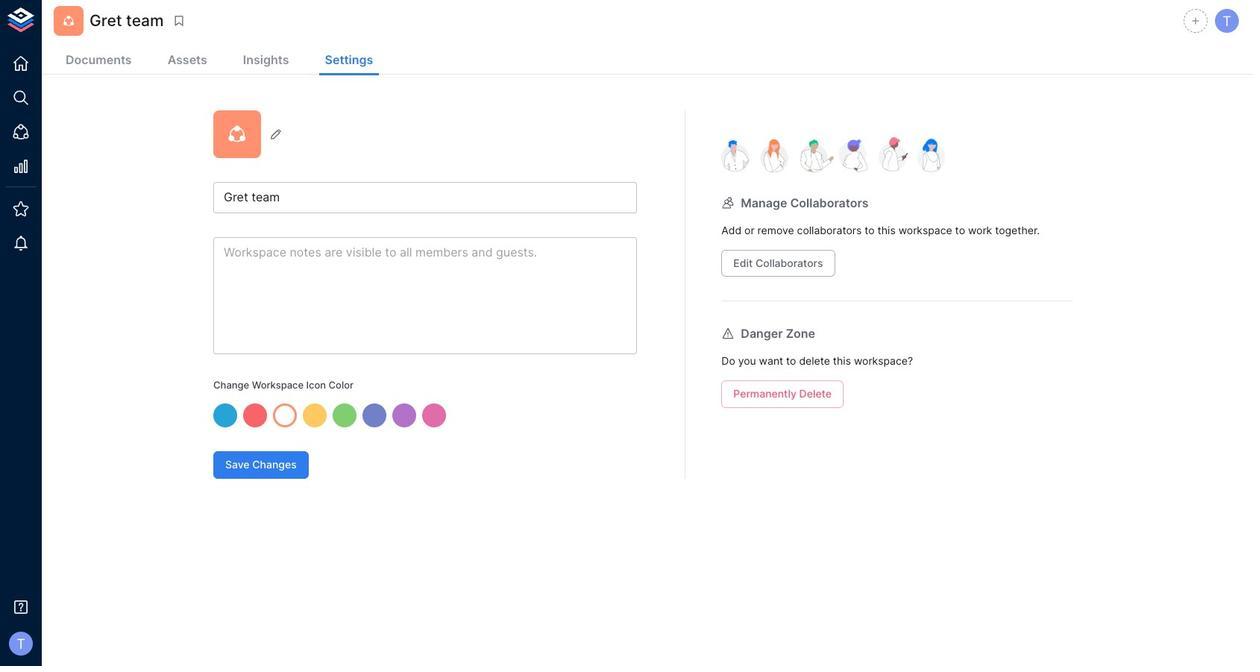 Task type: vqa. For each thing, say whether or not it's contained in the screenshot.
Shultz corresponding to second the Untitled Subpage link from the bottom
no



Task type: describe. For each thing, give the bounding box(es) containing it.
permanently
[[733, 387, 796, 400]]

save changes button
[[213, 451, 309, 479]]

danger
[[741, 326, 783, 341]]

save
[[225, 458, 250, 471]]

Workspace Name text field
[[213, 182, 637, 213]]

gret team
[[90, 11, 164, 30]]

do
[[721, 355, 735, 367]]

collaborators for edit collaborators
[[755, 256, 823, 269]]

permanently delete
[[733, 387, 832, 400]]

bookmark image
[[172, 14, 185, 28]]

assets
[[168, 52, 207, 67]]

manage collaborators
[[741, 195, 869, 210]]

permanently delete button
[[721, 380, 844, 408]]

team
[[126, 11, 164, 30]]

Workspace notes are visible to all members and guests. text field
[[213, 237, 637, 354]]

gret
[[90, 11, 122, 30]]

delete
[[799, 387, 832, 400]]

color
[[329, 379, 354, 391]]

0 vertical spatial t button
[[1213, 7, 1241, 35]]

1 vertical spatial t
[[17, 635, 25, 652]]

insights
[[243, 52, 289, 67]]

collaborators
[[797, 224, 862, 236]]

documents
[[66, 52, 132, 67]]

add or remove collaborators to this workspace to work together.
[[721, 224, 1040, 236]]

delete
[[799, 355, 830, 367]]

0 horizontal spatial t button
[[4, 627, 37, 660]]

manage
[[741, 195, 787, 210]]

danger zone
[[741, 326, 815, 341]]

1 horizontal spatial to
[[865, 224, 875, 236]]

change
[[213, 379, 249, 391]]

this for delete
[[833, 355, 851, 367]]

remove
[[757, 224, 794, 236]]



Task type: locate. For each thing, give the bounding box(es) containing it.
1 horizontal spatial t button
[[1213, 7, 1241, 35]]

collaborators up collaborators
[[790, 195, 869, 210]]

change workspace icon color
[[213, 379, 354, 391]]

workspace
[[898, 224, 952, 236]]

add
[[721, 224, 742, 236]]

to right collaborators
[[865, 224, 875, 236]]

settings
[[325, 52, 373, 67]]

1 vertical spatial this
[[833, 355, 851, 367]]

assets link
[[162, 46, 213, 75]]

or
[[744, 224, 755, 236]]

icon
[[306, 379, 326, 391]]

t button
[[1213, 7, 1241, 35], [4, 627, 37, 660]]

this
[[878, 224, 896, 236], [833, 355, 851, 367]]

to left work
[[955, 224, 965, 236]]

edit collaborators button
[[721, 250, 835, 277]]

this right "delete"
[[833, 355, 851, 367]]

zone
[[786, 326, 815, 341]]

settings link
[[319, 46, 379, 75]]

to
[[865, 224, 875, 236], [955, 224, 965, 236], [786, 355, 796, 367]]

0 vertical spatial collaborators
[[790, 195, 869, 210]]

workspace?
[[854, 355, 913, 367]]

this for to
[[878, 224, 896, 236]]

0 vertical spatial this
[[878, 224, 896, 236]]

save changes
[[225, 458, 297, 471]]

collaborators for manage collaborators
[[790, 195, 869, 210]]

you
[[738, 355, 756, 367]]

collaborators
[[790, 195, 869, 210], [755, 256, 823, 269]]

collaborators inside button
[[755, 256, 823, 269]]

1 vertical spatial t button
[[4, 627, 37, 660]]

work
[[968, 224, 992, 236]]

changes
[[252, 458, 297, 471]]

0 vertical spatial t
[[1223, 13, 1231, 29]]

want
[[759, 355, 783, 367]]

insights link
[[237, 46, 295, 75]]

1 vertical spatial collaborators
[[755, 256, 823, 269]]

collaborators down remove
[[755, 256, 823, 269]]

edit
[[733, 256, 753, 269]]

0 horizontal spatial this
[[833, 355, 851, 367]]

1 horizontal spatial t
[[1223, 13, 1231, 29]]

2 horizontal spatial to
[[955, 224, 965, 236]]

workspace
[[252, 379, 304, 391]]

do you want to delete this workspace?
[[721, 355, 913, 367]]

documents link
[[60, 46, 138, 75]]

edit collaborators
[[733, 256, 823, 269]]

t
[[1223, 13, 1231, 29], [17, 635, 25, 652]]

this left workspace
[[878, 224, 896, 236]]

1 horizontal spatial this
[[878, 224, 896, 236]]

0 horizontal spatial to
[[786, 355, 796, 367]]

to right want
[[786, 355, 796, 367]]

together.
[[995, 224, 1040, 236]]

0 horizontal spatial t
[[17, 635, 25, 652]]



